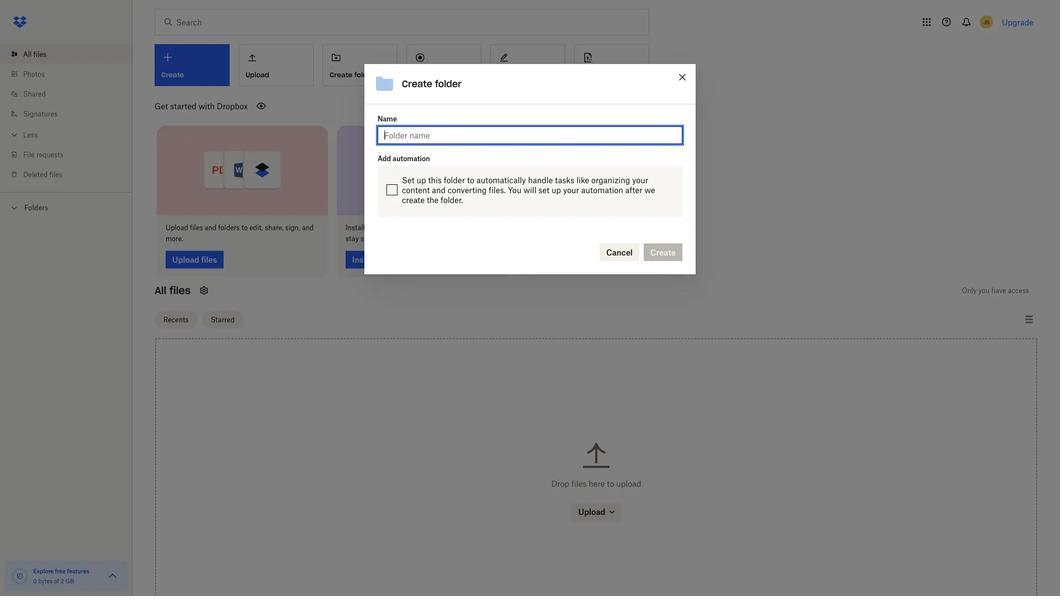 Task type: locate. For each thing, give the bounding box(es) containing it.
automation up set
[[393, 154, 430, 163]]

add automation
[[378, 154, 430, 163]]

create folder
[[330, 71, 375, 79], [402, 78, 462, 89]]

converting
[[448, 185, 487, 195]]

synced.
[[361, 235, 384, 243]]

on up synced.
[[367, 224, 375, 232]]

bytes
[[38, 578, 53, 585]]

folder
[[355, 71, 375, 79], [435, 78, 462, 89], [444, 175, 465, 185]]

files inside upload files and folders to edit, share, sign, and more.
[[190, 224, 203, 232]]

deleted
[[23, 170, 48, 179]]

all
[[23, 50, 32, 58], [155, 285, 166, 297]]

content
[[402, 185, 430, 195]]

1 horizontal spatial create folder
[[402, 78, 462, 89]]

1 vertical spatial automation
[[582, 185, 624, 195]]

and
[[432, 185, 446, 195], [205, 224, 217, 232], [302, 224, 314, 232], [475, 224, 486, 232]]

1 vertical spatial up
[[552, 185, 561, 195]]

create
[[402, 195, 425, 205]]

file requests link
[[9, 145, 133, 165]]

less
[[23, 131, 38, 139]]

1 vertical spatial your
[[563, 185, 580, 195]]

0 vertical spatial all files
[[23, 50, 46, 58]]

to left the edit, at the left top
[[242, 224, 248, 232]]

and down this
[[432, 185, 446, 195]]

list
[[0, 38, 133, 192]]

upload files and folders to edit, share, sign, and more.
[[166, 224, 314, 243]]

to up converting
[[467, 175, 475, 185]]

1 vertical spatial all files
[[155, 285, 191, 297]]

features
[[67, 568, 89, 575]]

0 horizontal spatial all
[[23, 50, 32, 58]]

folders
[[218, 224, 240, 232]]

automation inside set up this folder to automatically handle tasks like organizing your content and converting files. you will set up your automation after we create the folder.
[[582, 185, 624, 195]]

we
[[645, 185, 656, 195]]

1 vertical spatial all
[[155, 285, 166, 297]]

your down tasks
[[563, 185, 580, 195]]

starred button
[[202, 311, 244, 329]]

cancel button
[[600, 244, 640, 261]]

create folder button
[[323, 44, 398, 86]]

dropbox image
[[9, 11, 31, 33]]

automation down organizing
[[582, 185, 624, 195]]

1 horizontal spatial create
[[402, 78, 433, 89]]

all files
[[23, 50, 46, 58], [155, 285, 191, 297]]

0 vertical spatial your
[[633, 175, 649, 185]]

0 horizontal spatial create folder
[[330, 71, 375, 79]]

signatures
[[23, 110, 57, 118]]

files left offline
[[438, 224, 451, 232]]

0 vertical spatial all
[[23, 50, 32, 58]]

0 horizontal spatial on
[[367, 224, 375, 232]]

work
[[411, 224, 427, 232]]

up
[[417, 175, 426, 185], [552, 185, 561, 195]]

more.
[[166, 235, 183, 243]]

file requests
[[23, 151, 63, 159]]

files
[[33, 50, 46, 58], [49, 170, 62, 179], [190, 224, 203, 232], [438, 224, 451, 232], [170, 285, 191, 297], [572, 480, 587, 489]]

set
[[402, 175, 415, 185]]

photos link
[[9, 64, 133, 84]]

install on desktop to work on files offline and stay synced.
[[346, 224, 486, 243]]

shared
[[23, 90, 46, 98]]

shared link
[[9, 84, 133, 104]]

create folder inside create folder dialog
[[402, 78, 462, 89]]

to inside upload files and folders to edit, share, sign, and more.
[[242, 224, 248, 232]]

files right deleted
[[49, 170, 62, 179]]

up up content
[[417, 175, 426, 185]]

this
[[428, 175, 442, 185]]

all files list item
[[0, 44, 133, 64]]

create
[[330, 71, 353, 79], [402, 78, 433, 89]]

dropbox
[[217, 101, 248, 111]]

started
[[170, 101, 197, 111]]

up right set
[[552, 185, 561, 195]]

files right 'upload'
[[190, 224, 203, 232]]

0 horizontal spatial automation
[[393, 154, 430, 163]]

add
[[378, 154, 391, 163]]

all up recents
[[155, 285, 166, 297]]

on right work
[[429, 224, 437, 232]]

you
[[508, 185, 522, 195]]

all files up recents
[[155, 285, 191, 297]]

0 horizontal spatial create
[[330, 71, 353, 79]]

files up photos
[[33, 50, 46, 58]]

requests
[[36, 151, 63, 159]]

files.
[[489, 185, 506, 195]]

only
[[963, 287, 977, 295]]

2
[[61, 578, 64, 585]]

and right offline
[[475, 224, 486, 232]]

upgrade
[[1003, 17, 1034, 27]]

0 horizontal spatial all files
[[23, 50, 46, 58]]

your
[[633, 175, 649, 185], [563, 185, 580, 195]]

1 horizontal spatial all files
[[155, 285, 191, 297]]

your up after
[[633, 175, 649, 185]]

files up recents
[[170, 285, 191, 297]]

file
[[23, 151, 35, 159]]

to
[[467, 175, 475, 185], [242, 224, 248, 232], [403, 224, 410, 232], [607, 480, 615, 489]]

all up photos
[[23, 50, 32, 58]]

1 horizontal spatial automation
[[582, 185, 624, 195]]

1 horizontal spatial up
[[552, 185, 561, 195]]

and inside install on desktop to work on files offline and stay synced.
[[475, 224, 486, 232]]

on
[[367, 224, 375, 232], [429, 224, 437, 232]]

1 horizontal spatial all
[[155, 285, 166, 297]]

quota usage element
[[11, 568, 29, 586]]

and right sign,
[[302, 224, 314, 232]]

Name text field
[[385, 129, 676, 141]]

share,
[[265, 224, 284, 232]]

set
[[539, 185, 550, 195]]

automation
[[393, 154, 430, 163], [582, 185, 624, 195]]

all files up photos
[[23, 50, 46, 58]]

will
[[524, 185, 537, 195]]

upload
[[166, 224, 188, 232]]

create folder inside the create folder button
[[330, 71, 375, 79]]

0 horizontal spatial up
[[417, 175, 426, 185]]

1 horizontal spatial on
[[429, 224, 437, 232]]

access
[[1009, 287, 1030, 295]]

to left work
[[403, 224, 410, 232]]



Task type: vqa. For each thing, say whether or not it's contained in the screenshot.
organizing
yes



Task type: describe. For each thing, give the bounding box(es) containing it.
with
[[199, 101, 215, 111]]

free
[[55, 568, 66, 575]]

folder.
[[441, 195, 463, 205]]

sign,
[[286, 224, 300, 232]]

1 on from the left
[[367, 224, 375, 232]]

cancel
[[607, 248, 633, 257]]

get started with dropbox
[[155, 101, 248, 111]]

and left folders
[[205, 224, 217, 232]]

automatically
[[477, 175, 526, 185]]

2 on from the left
[[429, 224, 437, 232]]

list containing all files
[[0, 38, 133, 192]]

all inside list item
[[23, 50, 32, 58]]

recents button
[[155, 311, 198, 329]]

drop files here to upload
[[552, 480, 642, 489]]

create inside create folder dialog
[[402, 78, 433, 89]]

0 vertical spatial up
[[417, 175, 426, 185]]

folder inside set up this folder to automatically handle tasks like organizing your content and converting files. you will set up your automation after we create the folder.
[[444, 175, 465, 185]]

folders
[[24, 204, 48, 212]]

recents
[[164, 316, 189, 324]]

to inside install on desktop to work on files offline and stay synced.
[[403, 224, 410, 232]]

handle
[[528, 175, 553, 185]]

upload
[[617, 480, 642, 489]]

and inside set up this folder to automatically handle tasks like organizing your content and converting files. you will set up your automation after we create the folder.
[[432, 185, 446, 195]]

name
[[378, 115, 397, 123]]

upgrade link
[[1003, 17, 1034, 27]]

create folder dialog
[[365, 64, 696, 275]]

signatures link
[[9, 104, 133, 124]]

starred
[[211, 316, 235, 324]]

install
[[346, 224, 365, 232]]

explore
[[33, 568, 54, 575]]

files left 'here'
[[572, 480, 587, 489]]

0 vertical spatial automation
[[393, 154, 430, 163]]

organizing
[[592, 175, 630, 185]]

deleted files
[[23, 170, 62, 179]]

0 horizontal spatial your
[[563, 185, 580, 195]]

only you have access
[[963, 287, 1030, 295]]

folders button
[[0, 199, 133, 216]]

explore free features 0 bytes of 2 gb
[[33, 568, 89, 585]]

the
[[427, 195, 439, 205]]

get
[[155, 101, 168, 111]]

1 horizontal spatial your
[[633, 175, 649, 185]]

files inside install on desktop to work on files offline and stay synced.
[[438, 224, 451, 232]]

less image
[[9, 130, 20, 141]]

0
[[33, 578, 37, 585]]

edit,
[[250, 224, 263, 232]]

create inside the create folder button
[[330, 71, 353, 79]]

offline
[[453, 224, 473, 232]]

deleted files link
[[9, 165, 133, 185]]

folder inside button
[[355, 71, 375, 79]]

all files inside list item
[[23, 50, 46, 58]]

here
[[589, 480, 605, 489]]

files inside list item
[[33, 50, 46, 58]]

to inside set up this folder to automatically handle tasks like organizing your content and converting files. you will set up your automation after we create the folder.
[[467, 175, 475, 185]]

after
[[626, 185, 643, 195]]

stay
[[346, 235, 359, 243]]

drop
[[552, 480, 570, 489]]

of
[[54, 578, 59, 585]]

gb
[[66, 578, 74, 585]]

all files link
[[9, 44, 133, 64]]

have
[[992, 287, 1007, 295]]

like
[[577, 175, 590, 185]]

desktop
[[377, 224, 402, 232]]

set up this folder to automatically handle tasks like organizing your content and converting files. you will set up your automation after we create the folder.
[[402, 175, 656, 205]]

you
[[979, 287, 990, 295]]

photos
[[23, 70, 45, 78]]

tasks
[[555, 175, 575, 185]]

to right 'here'
[[607, 480, 615, 489]]



